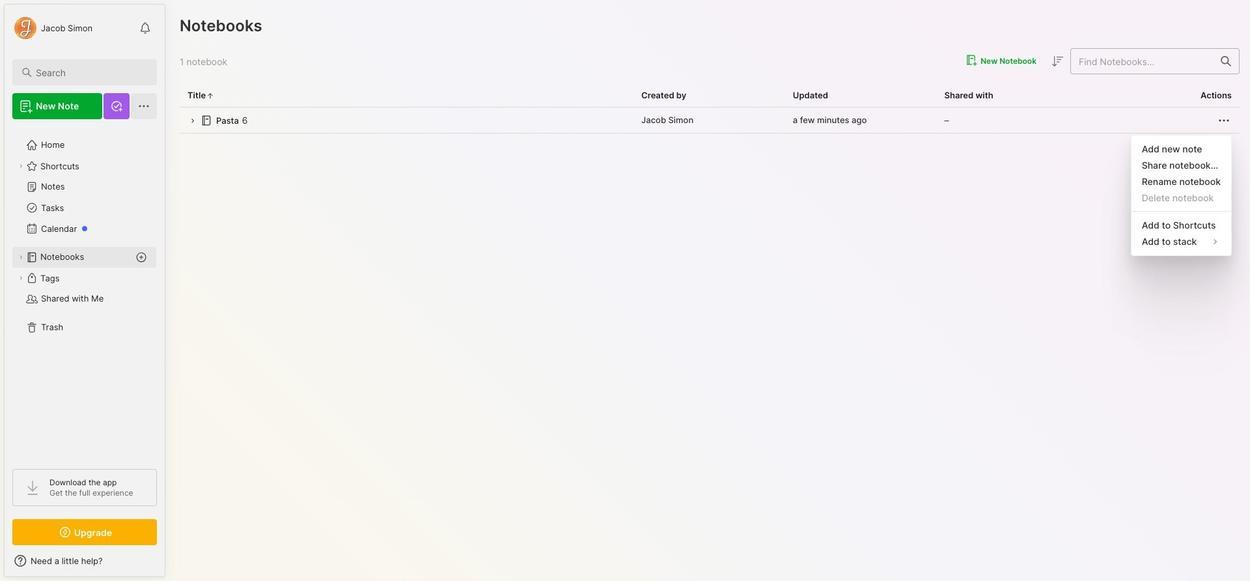 Task type: describe. For each thing, give the bounding box(es) containing it.
sort options image
[[1050, 53, 1066, 69]]

expand notebooks image
[[17, 253, 25, 261]]

WHAT'S NEW field
[[5, 550, 165, 571]]

dropdown list menu
[[1132, 140, 1232, 250]]

More actions field
[[1217, 112, 1232, 128]]

Add to stack field
[[1132, 233, 1232, 250]]

none search field inside main element
[[36, 64, 145, 80]]

click to collapse image
[[164, 557, 174, 573]]

more actions image
[[1217, 112, 1232, 128]]

main element
[[0, 0, 169, 581]]

Find Notebooks… text field
[[1072, 50, 1214, 72]]

Search text field
[[36, 66, 145, 79]]



Task type: locate. For each thing, give the bounding box(es) containing it.
tree
[[5, 127, 165, 457]]

None search field
[[36, 64, 145, 80]]

Account field
[[12, 15, 93, 41]]

row
[[180, 107, 1240, 134]]

Sort field
[[1050, 53, 1066, 69]]

expand tags image
[[17, 274, 25, 282]]

tree inside main element
[[5, 127, 165, 457]]

arrow image
[[188, 116, 197, 126]]



Task type: vqa. For each thing, say whether or not it's contained in the screenshot.
first tab list from the top of the page
no



